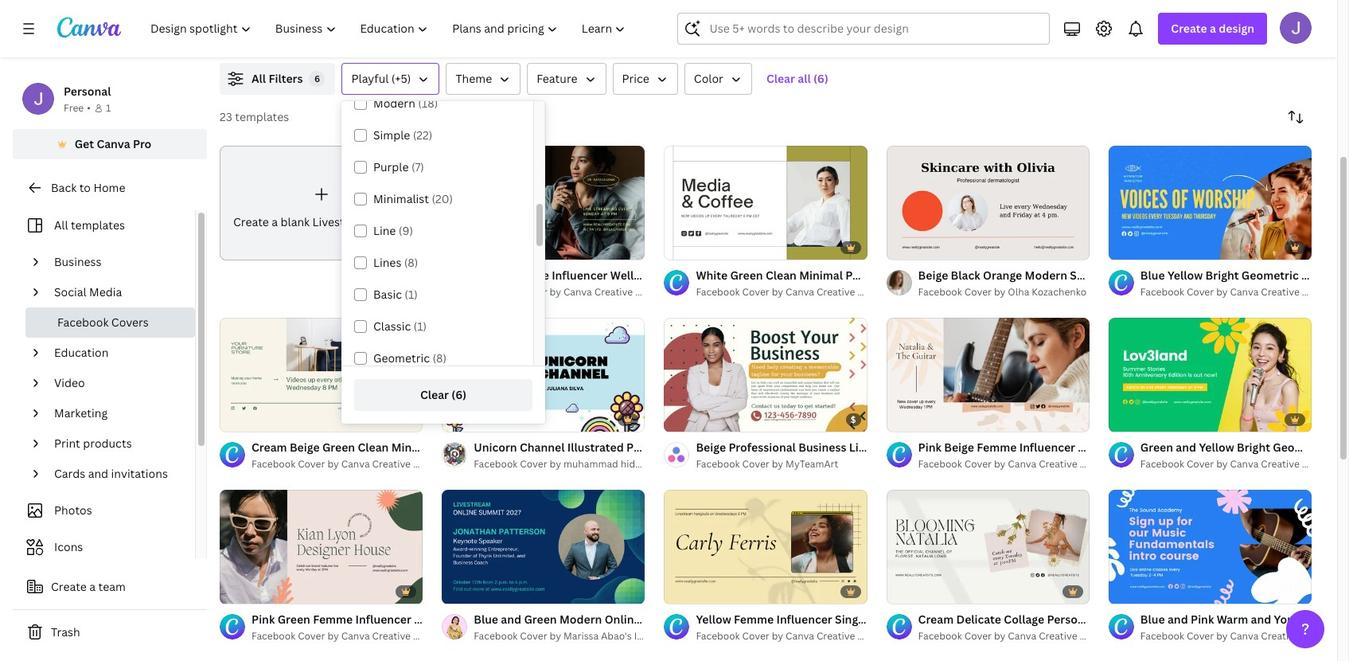 Task type: vqa. For each thing, say whether or not it's contained in the screenshot.
top (6)
yes



Task type: locate. For each thing, give the bounding box(es) containing it.
line (9)
[[374, 223, 413, 238]]

clear down geometric (8)
[[420, 387, 449, 402]]

canva
[[97, 136, 130, 151], [564, 285, 592, 299], [786, 285, 815, 299], [1231, 285, 1259, 299], [341, 457, 370, 470], [1009, 457, 1037, 471], [1231, 457, 1259, 471], [341, 629, 370, 642], [786, 629, 815, 642], [1009, 629, 1037, 642], [1231, 629, 1259, 642]]

templates down back to home
[[71, 217, 125, 233]]

0 vertical spatial clear
[[767, 71, 796, 86]]

yellow
[[696, 611, 732, 627]]

templates for all templates
[[71, 217, 125, 233]]

by for blue and green modern online summit livestream facebook cover image
[[550, 629, 561, 642]]

create left "blank"
[[233, 214, 269, 229]]

unicorn channel illustrated playful sky blue yellow and pink facebook cover image
[[442, 317, 645, 432]]

beige professional business livestream facebook cover image
[[665, 317, 868, 432]]

1 vertical spatial create
[[233, 214, 269, 229]]

minimalist (20)
[[374, 191, 453, 206]]

(6)
[[814, 71, 829, 86], [452, 387, 467, 402]]

simple (22)
[[374, 127, 433, 143]]

cover
[[429, 214, 461, 229], [779, 268, 811, 283], [520, 285, 548, 299], [743, 285, 770, 299], [965, 285, 992, 299], [1187, 285, 1215, 299], [967, 439, 999, 455], [298, 457, 325, 470], [520, 457, 548, 471], [743, 457, 770, 471], [965, 457, 992, 471], [1187, 457, 1215, 471], [990, 611, 1022, 627], [298, 629, 325, 642], [520, 629, 548, 642], [743, 629, 770, 642], [965, 629, 992, 642], [1187, 629, 1215, 642]]

influencer left the singer
[[777, 611, 833, 627]]

(8) right lines
[[404, 255, 418, 270]]

1 vertical spatial templates
[[71, 217, 125, 233]]

2 horizontal spatial a
[[1211, 21, 1217, 36]]

0 horizontal spatial business
[[54, 254, 102, 269]]

facebook cover by canva creative studio link for blue and pink warm and youthful school livestream facebook cover image
[[1141, 628, 1333, 644]]

facebook cover by canva creative studio link
[[474, 284, 666, 300], [696, 284, 888, 300], [1141, 284, 1333, 300], [252, 456, 444, 472], [919, 456, 1111, 472], [1141, 456, 1333, 472], [252, 628, 444, 644], [696, 628, 888, 644], [919, 628, 1111, 644], [1141, 628, 1333, 644]]

6 filter options selected element
[[309, 71, 325, 87]]

media
[[89, 284, 122, 299]]

facebook
[[375, 214, 426, 229], [724, 268, 776, 283], [474, 285, 518, 299], [696, 285, 740, 299], [919, 285, 963, 299], [1141, 285, 1185, 299], [57, 315, 109, 330], [912, 439, 964, 455], [252, 457, 296, 470], [474, 457, 518, 471], [696, 457, 740, 471], [919, 457, 963, 471], [1141, 457, 1185, 471], [935, 611, 987, 627], [252, 629, 296, 642], [474, 629, 518, 642], [696, 629, 740, 642], [919, 629, 963, 642], [1141, 629, 1185, 642]]

a left "blank"
[[272, 214, 278, 229]]

influencer inside yellow femme influencer singer livestream facebook cover facebook cover by canva creative studio
[[777, 611, 833, 627]]

olha
[[1009, 285, 1030, 299]]

free
[[64, 101, 84, 115]]

creative for blue yellow bright geometric youth church livestream facebook cover image
[[1262, 285, 1300, 299]]

influencer
[[552, 268, 608, 283], [777, 611, 833, 627]]

a inside dropdown button
[[1211, 21, 1217, 36]]

1 horizontal spatial (8)
[[433, 350, 447, 366]]

creative for "white green clean minimal personal podcast livestream facebook cover" image
[[817, 285, 856, 299]]

all for all filters
[[252, 71, 266, 86]]

theme button
[[446, 63, 521, 95]]

facebook cover by marissa abao's images link
[[474, 628, 667, 644]]

personal
[[64, 84, 111, 99]]

(1) for basic (1)
[[405, 287, 418, 302]]

a left team at the bottom left
[[89, 579, 96, 594]]

0 horizontal spatial (6)
[[452, 387, 467, 402]]

business up social
[[54, 254, 102, 269]]

create down icons
[[51, 579, 87, 594]]

facebook cover by canva creative studio
[[696, 285, 888, 299], [1141, 285, 1333, 299], [252, 457, 444, 470], [919, 457, 1111, 471], [1141, 457, 1333, 471], [252, 629, 444, 642], [919, 629, 1111, 642], [1141, 629, 1333, 642]]

0 horizontal spatial templates
[[71, 217, 125, 233]]

geometric
[[374, 350, 430, 366]]

0 horizontal spatial femme
[[509, 268, 549, 283]]

clear for clear all (6)
[[767, 71, 796, 86]]

livestream
[[313, 214, 372, 229], [661, 268, 722, 283], [850, 439, 910, 455], [872, 611, 933, 627]]

create inside button
[[51, 579, 87, 594]]

femme inside yellow femme influencer singer livestream facebook cover facebook cover by canva creative studio
[[734, 611, 774, 627]]

livestream inside 'beige professional business livestream facebook cover facebook cover by myteamart'
[[850, 439, 910, 455]]

facebook cover by canva creative studio link for green and yellow bright geometric singer livestream facebook cover image
[[1141, 456, 1333, 472]]

all filters
[[252, 71, 303, 86]]

by for blue and pink warm and youthful school livestream facebook cover image
[[1217, 629, 1229, 642]]

facebook cover by olha kozachenko link
[[919, 284, 1090, 300]]

all down back
[[54, 217, 68, 233]]

2 horizontal spatial create
[[1172, 21, 1208, 36]]

abao's
[[601, 629, 632, 642]]

get canva pro
[[75, 136, 152, 151]]

yellow femme influencer singer livestream facebook cover link
[[696, 611, 1022, 628]]

livestream right the singer
[[872, 611, 933, 627]]

1 vertical spatial (6)
[[452, 387, 467, 402]]

1 horizontal spatial business
[[799, 439, 847, 455]]

by for unicorn channel illustrated playful sky blue yellow and pink facebook cover image
[[550, 457, 561, 471]]

create for create a blank livestream facebook cover
[[233, 214, 269, 229]]

influencer inside green femme influencer wellness livestream facebook cover facebook cover by canva creative studio
[[552, 268, 608, 283]]

0 vertical spatial create
[[1172, 21, 1208, 36]]

1 horizontal spatial influencer
[[777, 611, 833, 627]]

facebook cover by canva creative studio link for blue yellow bright geometric youth church livestream facebook cover image
[[1141, 284, 1333, 300]]

1 horizontal spatial femme
[[734, 611, 774, 627]]

facebook cover by canva creative studio for blue and pink warm and youthful school livestream facebook cover image
[[1141, 629, 1333, 642]]

back to home link
[[13, 172, 207, 204]]

cards and invitations link
[[48, 459, 186, 489]]

by inside 'beige professional business livestream facebook cover facebook cover by myteamart'
[[772, 457, 784, 471]]

marketing link
[[48, 398, 186, 428]]

facebook cover by canva creative studio for "white green clean minimal personal podcast livestream facebook cover" image
[[696, 285, 888, 299]]

livestream inside green femme influencer wellness livestream facebook cover facebook cover by canva creative studio
[[661, 268, 722, 283]]

0 vertical spatial (8)
[[404, 255, 418, 270]]

(1) right basic
[[405, 287, 418, 302]]

0 horizontal spatial influencer
[[552, 268, 608, 283]]

femme inside green femme influencer wellness livestream facebook cover facebook cover by canva creative studio
[[509, 268, 549, 283]]

a inside button
[[89, 579, 96, 594]]

kozachenko
[[1032, 285, 1087, 299]]

0 horizontal spatial clear
[[420, 387, 449, 402]]

free •
[[64, 101, 91, 115]]

studio inside green femme influencer wellness livestream facebook cover facebook cover by canva creative studio
[[636, 285, 666, 299]]

green femme influencer wellness livestream facebook cover image
[[442, 145, 645, 260]]

classic
[[374, 319, 411, 334]]

create
[[1172, 21, 1208, 36], [233, 214, 269, 229], [51, 579, 87, 594]]

0 vertical spatial business
[[54, 254, 102, 269]]

all left 'filters'
[[252, 71, 266, 86]]

studio inside yellow femme influencer singer livestream facebook cover facebook cover by canva creative studio
[[858, 629, 888, 642]]

by for "cream delicate collage personal blogger livestream facebook cover" image
[[995, 629, 1006, 642]]

icons
[[54, 539, 83, 554]]

create inside dropdown button
[[1172, 21, 1208, 36]]

theme
[[456, 71, 492, 86]]

facebook cover by canva creative studio for pink green femme influencer fashion and beauty livestream facebook cover image on the left bottom of page
[[252, 629, 444, 642]]

creative for "cream delicate collage personal blogger livestream facebook cover" image
[[1039, 629, 1078, 642]]

playful
[[352, 71, 389, 86]]

clear inside button
[[767, 71, 796, 86]]

facebook cover by canva creative studio link for "cream delicate collage personal blogger livestream facebook cover" image
[[919, 628, 1111, 644]]

facebook cover by canva creative studio link for pink beige femme influencer musician livestream facebook cover image on the right of the page
[[919, 456, 1111, 472]]

creative inside yellow femme influencer singer livestream facebook cover facebook cover by canva creative studio
[[817, 629, 856, 642]]

1 vertical spatial clear
[[420, 387, 449, 402]]

1 vertical spatial (8)
[[433, 350, 447, 366]]

None search field
[[678, 13, 1051, 45]]

yellow femme influencer singer livestream facebook cover facebook cover by canva creative studio
[[696, 611, 1022, 642]]

1 horizontal spatial (6)
[[814, 71, 829, 86]]

beige professional business livestream facebook cover link
[[696, 439, 999, 456]]

femme right yellow
[[734, 611, 774, 627]]

creative for pink green femme influencer fashion and beauty livestream facebook cover image on the left bottom of page
[[372, 629, 411, 642]]

0 vertical spatial (1)
[[405, 287, 418, 302]]

0 horizontal spatial (8)
[[404, 255, 418, 270]]

create a team button
[[13, 571, 207, 603]]

(8) for geometric (8)
[[433, 350, 447, 366]]

blue yellow bright geometric youth church livestream facebook cover image
[[1109, 145, 1313, 260]]

clear left all
[[767, 71, 796, 86]]

video link
[[48, 368, 186, 398]]

business up myteamart
[[799, 439, 847, 455]]

a for blank
[[272, 214, 278, 229]]

(1) right classic
[[414, 319, 427, 334]]

cream delicate collage personal blogger livestream facebook cover image
[[887, 489, 1090, 604]]

1 horizontal spatial create
[[233, 214, 269, 229]]

livestream facebook covers templates image
[[973, 0, 1313, 44]]

1 vertical spatial influencer
[[777, 611, 833, 627]]

all
[[252, 71, 266, 86], [54, 217, 68, 233]]

cream beige green clean minimal furniture store livestream facebook cover image
[[220, 317, 423, 432]]

1 vertical spatial business
[[799, 439, 847, 455]]

templates right 23 on the left top of the page
[[235, 109, 289, 124]]

green femme influencer wellness livestream facebook cover facebook cover by canva creative studio
[[474, 268, 811, 299]]

a for team
[[89, 579, 96, 594]]

1 vertical spatial a
[[272, 214, 278, 229]]

green
[[474, 268, 507, 283]]

0 vertical spatial (6)
[[814, 71, 829, 86]]

myteamart
[[786, 457, 839, 471]]

print products link
[[48, 428, 186, 459]]

1 horizontal spatial templates
[[235, 109, 289, 124]]

clear all (6)
[[767, 71, 829, 86]]

facebook cover by olha kozachenko
[[919, 285, 1087, 299]]

0 vertical spatial all
[[252, 71, 266, 86]]

clear
[[767, 71, 796, 86], [420, 387, 449, 402]]

a for design
[[1211, 21, 1217, 36]]

by for "white green clean minimal personal podcast livestream facebook cover" image
[[772, 285, 784, 299]]

facebook cover by canva creative studio link for "white green clean minimal personal podcast livestream facebook cover" image
[[696, 284, 888, 300]]

facebook cover by muhammad hidayat link
[[474, 456, 655, 472]]

influencer left wellness
[[552, 268, 608, 283]]

a left the design
[[1211, 21, 1217, 36]]

0 horizontal spatial all
[[54, 217, 68, 233]]

livestream right wellness
[[661, 268, 722, 283]]

lines (8)
[[374, 255, 418, 270]]

templates
[[235, 109, 289, 124], [71, 217, 125, 233]]

home
[[93, 180, 125, 195]]

0 vertical spatial influencer
[[552, 268, 608, 283]]

1 vertical spatial femme
[[734, 611, 774, 627]]

pink green femme influencer fashion and beauty livestream facebook cover image
[[220, 489, 423, 604]]

creative inside green femme influencer wellness livestream facebook cover facebook cover by canva creative studio
[[595, 285, 633, 299]]

all inside all templates link
[[54, 217, 68, 233]]

trash
[[51, 624, 80, 640]]

0 vertical spatial femme
[[509, 268, 549, 283]]

cards
[[54, 466, 85, 481]]

clear inside button
[[420, 387, 449, 402]]

canva inside button
[[97, 136, 130, 151]]

0 horizontal spatial a
[[89, 579, 96, 594]]

1 horizontal spatial clear
[[767, 71, 796, 86]]

beige black orange modern skincare livestream facebook cover image
[[887, 145, 1090, 260]]

livestream down the $
[[850, 439, 910, 455]]

femme right green
[[509, 268, 549, 283]]

2 vertical spatial a
[[89, 579, 96, 594]]

2 vertical spatial create
[[51, 579, 87, 594]]

(7)
[[412, 159, 424, 174]]

studio
[[636, 285, 666, 299], [858, 285, 888, 299], [1303, 285, 1333, 299], [413, 457, 444, 470], [1080, 457, 1111, 471], [1303, 457, 1333, 471], [413, 629, 444, 642], [858, 629, 888, 642], [1080, 629, 1111, 642], [1303, 629, 1333, 642]]

business link
[[48, 247, 186, 277]]

0 horizontal spatial create
[[51, 579, 87, 594]]

create for create a team
[[51, 579, 87, 594]]

basic (1)
[[374, 287, 418, 302]]

1 horizontal spatial all
[[252, 71, 266, 86]]

back
[[51, 180, 77, 195]]

create a blank livestream facebook cover
[[233, 214, 461, 229]]

facebook cover by canva creative studio link for the green femme influencer wellness livestream facebook cover image
[[474, 284, 666, 300]]

0 vertical spatial templates
[[235, 109, 289, 124]]

(8) up clear (6)
[[433, 350, 447, 366]]

femme
[[509, 268, 549, 283], [734, 611, 774, 627]]

line
[[374, 223, 396, 238]]

by for pink beige femme influencer musician livestream facebook cover image on the right of the page
[[995, 457, 1006, 471]]

1 vertical spatial all
[[54, 217, 68, 233]]

(6) inside button
[[452, 387, 467, 402]]

create a team
[[51, 579, 126, 594]]

Sort by button
[[1281, 101, 1313, 133]]

create left the design
[[1172, 21, 1208, 36]]

1 horizontal spatial a
[[272, 214, 278, 229]]

filters
[[269, 71, 303, 86]]

icons link
[[22, 532, 186, 562]]

1 vertical spatial (1)
[[414, 319, 427, 334]]

0 vertical spatial a
[[1211, 21, 1217, 36]]

back to home
[[51, 180, 125, 195]]



Task type: describe. For each thing, give the bounding box(es) containing it.
yellow femme influencer singer livestream facebook cover image
[[665, 489, 868, 604]]

get canva pro button
[[13, 129, 207, 159]]

covers
[[111, 315, 149, 330]]

livestream inside yellow femme influencer singer livestream facebook cover facebook cover by canva creative studio
[[872, 611, 933, 627]]

studio for pink beige femme influencer musician livestream facebook cover image on the right of the page
[[1080, 457, 1111, 471]]

color button
[[685, 63, 753, 95]]

femme for yellow
[[734, 611, 774, 627]]

femme for green
[[509, 268, 549, 283]]

(22)
[[413, 127, 433, 143]]

purple
[[374, 159, 409, 174]]

by for beige black orange modern skincare livestream facebook cover image
[[995, 285, 1006, 299]]

cards and invitations
[[54, 466, 168, 481]]

canva inside green femme influencer wellness livestream facebook cover facebook cover by canva creative studio
[[564, 285, 592, 299]]

simple
[[374, 127, 410, 143]]

playful (+5) button
[[342, 63, 440, 95]]

by for green and yellow bright geometric singer livestream facebook cover image
[[1217, 457, 1229, 471]]

color
[[694, 71, 724, 86]]

livestream left "line"
[[313, 214, 372, 229]]

create a blank livestream facebook cover element
[[220, 146, 461, 260]]

feature
[[537, 71, 578, 86]]

muhammad
[[564, 457, 619, 471]]

education link
[[48, 338, 186, 368]]

create for create a design
[[1172, 21, 1208, 36]]

and
[[88, 466, 108, 481]]

facebook cover by canva creative studio for pink beige femme influencer musician livestream facebook cover image on the right of the page
[[919, 457, 1111, 471]]

purple (7)
[[374, 159, 424, 174]]

$
[[851, 413, 857, 425]]

invitations
[[111, 466, 168, 481]]

create a blank livestream facebook cover link
[[220, 146, 461, 260]]

facebook cover by canva creative studio for "cream delicate collage personal blogger livestream facebook cover" image
[[919, 629, 1111, 642]]

studio for green and yellow bright geometric singer livestream facebook cover image
[[1303, 457, 1333, 471]]

clear all (6) button
[[759, 63, 837, 95]]

clear (6) button
[[354, 379, 533, 411]]

photos link
[[22, 495, 186, 526]]

create a design button
[[1159, 13, 1268, 45]]

basic
[[374, 287, 402, 302]]

influencer for singer
[[777, 611, 833, 627]]

(1) for classic (1)
[[414, 319, 427, 334]]

studio for "white green clean minimal personal podcast livestream facebook cover" image
[[858, 285, 888, 299]]

6
[[314, 72, 320, 84]]

hidayat
[[621, 457, 655, 471]]

green femme influencer wellness livestream facebook cover link
[[474, 267, 811, 284]]

clear (6)
[[420, 387, 467, 402]]

creative for pink beige femme influencer musician livestream facebook cover image on the right of the page
[[1039, 457, 1078, 471]]

to
[[79, 180, 91, 195]]

top level navigation element
[[140, 13, 640, 45]]

photos
[[54, 503, 92, 518]]

creative for blue and pink warm and youthful school livestream facebook cover image
[[1262, 629, 1300, 642]]

blue and pink warm and youthful school livestream facebook cover image
[[1109, 489, 1313, 604]]

1
[[106, 101, 111, 115]]

23
[[220, 109, 232, 124]]

studio for "cream delicate collage personal blogger livestream facebook cover" image
[[1080, 629, 1111, 642]]

facebook cover by muhammad hidayat
[[474, 457, 655, 471]]

social
[[54, 284, 87, 299]]

blank
[[281, 214, 310, 229]]

all templates
[[54, 217, 125, 233]]

(6) inside button
[[814, 71, 829, 86]]

facebook cover by marissa abao's images
[[474, 629, 667, 642]]

(18)
[[418, 96, 438, 111]]

modern (18)
[[374, 96, 438, 111]]

price
[[622, 71, 650, 86]]

pink beige femme influencer musician livestream facebook cover image
[[887, 317, 1090, 432]]

creative for green and yellow bright geometric singer livestream facebook cover image
[[1262, 457, 1300, 471]]

images
[[634, 629, 667, 642]]

facebook cover by canva creative studio for green and yellow bright geometric singer livestream facebook cover image
[[1141, 457, 1333, 471]]

white green clean minimal personal podcast livestream facebook cover image
[[665, 145, 868, 260]]

Search search field
[[710, 14, 1040, 44]]

trash link
[[13, 616, 207, 648]]

(20)
[[432, 191, 453, 206]]

by inside yellow femme influencer singer livestream facebook cover facebook cover by canva creative studio
[[772, 629, 784, 642]]

facebook cover by canva creative studio link for yellow femme influencer singer livestream facebook cover image
[[696, 628, 888, 644]]

studio for blue and pink warm and youthful school livestream facebook cover image
[[1303, 629, 1333, 642]]

jacob simon image
[[1281, 12, 1313, 44]]

marketing
[[54, 405, 108, 421]]

all templates link
[[22, 210, 186, 241]]

design
[[1220, 21, 1255, 36]]

singer
[[835, 611, 870, 627]]

facebook cover by canva creative studio for blue yellow bright geometric youth church livestream facebook cover image
[[1141, 285, 1333, 299]]

team
[[98, 579, 126, 594]]

by for blue yellow bright geometric youth church livestream facebook cover image
[[1217, 285, 1229, 299]]

feature button
[[527, 63, 607, 95]]

templates for 23 templates
[[235, 109, 289, 124]]

(9)
[[399, 223, 413, 238]]

lines
[[374, 255, 402, 270]]

beige professional business livestream facebook cover facebook cover by myteamart
[[696, 439, 999, 471]]

print products
[[54, 436, 132, 451]]

facebook cover by canva creative studio link for pink green femme influencer fashion and beauty livestream facebook cover image on the left bottom of page
[[252, 628, 444, 644]]

facebook covers
[[57, 315, 149, 330]]

geometric (8)
[[374, 350, 447, 366]]

clear for clear (6)
[[420, 387, 449, 402]]

influencer for wellness
[[552, 268, 608, 283]]

video
[[54, 375, 85, 390]]

playful (+5)
[[352, 71, 411, 86]]

canva inside yellow femme influencer singer livestream facebook cover facebook cover by canva creative studio
[[786, 629, 815, 642]]

social media
[[54, 284, 122, 299]]

print
[[54, 436, 80, 451]]

wellness
[[611, 268, 659, 283]]

price button
[[613, 63, 678, 95]]

studio for blue yellow bright geometric youth church livestream facebook cover image
[[1303, 285, 1333, 299]]

get
[[75, 136, 94, 151]]

studio for pink green femme influencer fashion and beauty livestream facebook cover image on the left bottom of page
[[413, 629, 444, 642]]

all for all templates
[[54, 217, 68, 233]]

business inside business link
[[54, 254, 102, 269]]

classic (1)
[[374, 319, 427, 334]]

blue and green modern online summit livestream facebook cover image
[[442, 489, 645, 604]]

pro
[[133, 136, 152, 151]]

by for pink green femme influencer fashion and beauty livestream facebook cover image on the left bottom of page
[[328, 629, 339, 642]]

facebook cover by myteamart link
[[696, 456, 868, 472]]

marissa
[[564, 629, 599, 642]]

by inside green femme influencer wellness livestream facebook cover facebook cover by canva creative studio
[[550, 285, 561, 299]]

minimalist
[[374, 191, 429, 206]]

green and yellow bright geometric singer livestream facebook cover image
[[1109, 317, 1313, 432]]

social media link
[[48, 277, 186, 307]]

(8) for lines (8)
[[404, 255, 418, 270]]

business inside 'beige professional business livestream facebook cover facebook cover by myteamart'
[[799, 439, 847, 455]]



